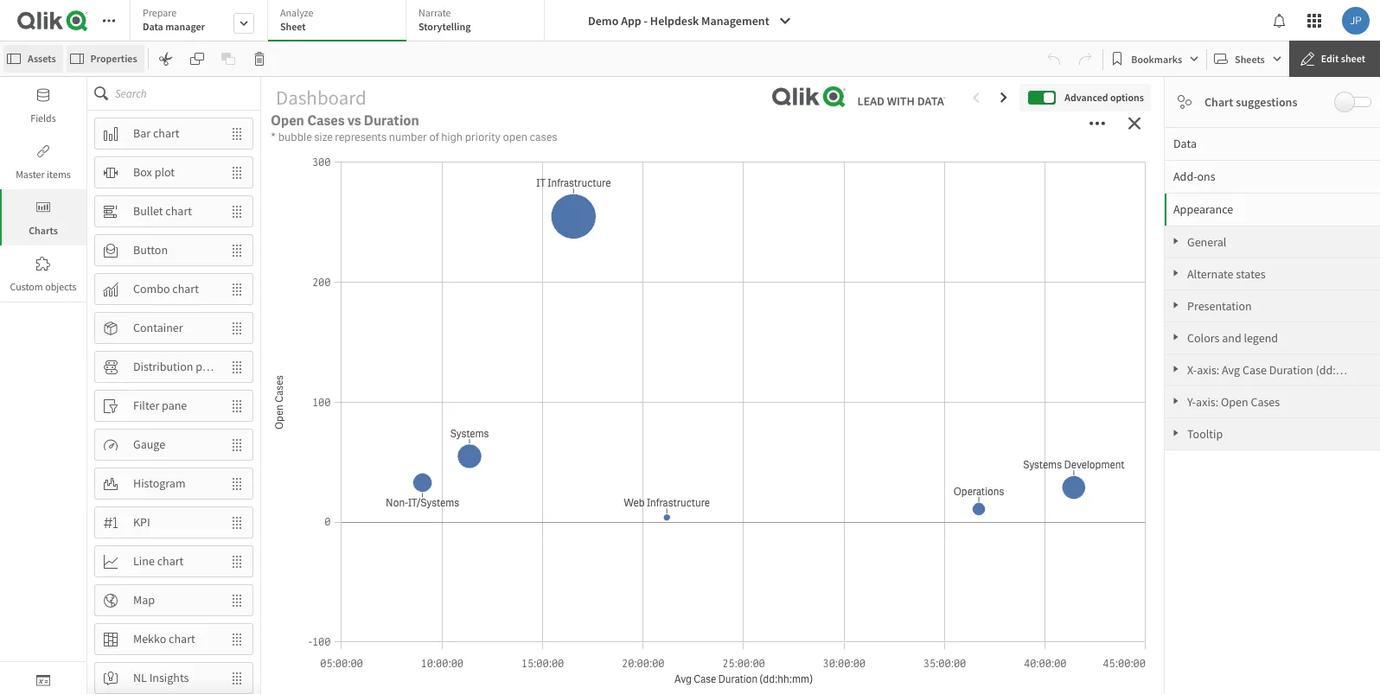 Task type: locate. For each thing, give the bounding box(es) containing it.
demo app - helpdesk management button
[[578, 7, 802, 35]]

advanced options
[[1065, 91, 1144, 104]]

duration right vs on the top
[[364, 112, 419, 130]]

open left by
[[642, 208, 676, 226]]

sheets
[[1235, 52, 1265, 65]]

mekko chart
[[133, 631, 195, 647]]

1 vertical spatial triangle right image
[[1165, 333, 1188, 342]]

1 move image from the top
[[221, 197, 253, 226]]

plot right box
[[154, 164, 175, 180]]

management
[[702, 13, 770, 29]]

2 vertical spatial triangle right image
[[1165, 429, 1188, 438]]

(dd:hh:mm)
[[1316, 362, 1376, 378]]

triangle right image up colors
[[1165, 301, 1188, 310]]

triangle right image for alternate states
[[1165, 269, 1188, 278]]

move image right insights
[[221, 664, 253, 693]]

1 horizontal spatial data
[[1174, 136, 1197, 151]]

narrate
[[419, 6, 451, 19]]

move image right box plot
[[221, 158, 253, 187]]

1 vertical spatial plot
[[196, 359, 216, 375]]

4 triangle right image from the top
[[1165, 397, 1188, 406]]

combo
[[133, 281, 170, 297]]

5 move image from the top
[[221, 314, 253, 343]]

axis: left avg
[[1197, 362, 1220, 378]]

move image for distribution plot
[[221, 352, 253, 382]]

1 vertical spatial data
[[1174, 136, 1197, 151]]

0 horizontal spatial data
[[143, 20, 163, 33]]

Search text field
[[115, 77, 260, 110]]

number
[[389, 130, 427, 144]]

copy image
[[190, 52, 204, 66]]

2 triangle right image from the top
[[1165, 333, 1188, 342]]

insights
[[149, 670, 189, 686]]

data up 'add-' at the right top
[[1174, 136, 1197, 151]]

sheet
[[1341, 52, 1366, 65]]

open & resolved cases over time
[[270, 473, 483, 491]]

box
[[133, 164, 152, 180]]

priority for 203
[[956, 107, 1045, 143]]

move image left *
[[221, 119, 253, 148]]

application
[[0, 0, 1380, 695]]

move image right mekko chart
[[221, 625, 253, 654]]

move image right "line chart"
[[221, 547, 253, 576]]

nl
[[133, 670, 147, 686]]

triangle right image down appearance on the top right of the page
[[1165, 237, 1188, 246]]

1 horizontal spatial plot
[[196, 359, 216, 375]]

cases
[[530, 130, 558, 144]]

chart right combo
[[172, 281, 199, 297]]

next sheet: performance image
[[998, 91, 1011, 104]]

72
[[383, 143, 446, 212]]

triangle right image up y-
[[1165, 365, 1188, 374]]

0 vertical spatial data
[[143, 20, 163, 33]]

low priority cases 203
[[900, 107, 1122, 212]]

0 vertical spatial plot
[[154, 164, 175, 180]]

bullet chart
[[133, 203, 192, 219]]

move image for bar chart
[[221, 119, 253, 148]]

0 vertical spatial triangle right image
[[1165, 237, 1188, 246]]

sheet
[[280, 20, 306, 33]]

narrate storytelling
[[419, 6, 471, 33]]

filter
[[133, 398, 159, 414]]

1 triangle right image from the top
[[1165, 269, 1188, 278]]

move image for container
[[221, 314, 253, 343]]

0 horizontal spatial plot
[[154, 164, 175, 180]]

move image
[[221, 197, 253, 226], [221, 352, 253, 382], [221, 430, 253, 460], [221, 508, 253, 538], [221, 586, 253, 615]]

advanced
[[1065, 91, 1108, 104]]

add-ons
[[1174, 169, 1216, 184]]

bubble
[[278, 130, 312, 144]]

duration right 'case'
[[1269, 362, 1314, 378]]

box plot
[[133, 164, 175, 180]]

button
[[133, 242, 168, 258]]

priority inside low priority cases 203
[[956, 107, 1045, 143]]

triangle right image
[[1165, 237, 1188, 246], [1165, 333, 1188, 342], [1165, 429, 1188, 438]]

database image
[[36, 88, 50, 102]]

10 move image from the top
[[221, 664, 253, 693]]

case
[[1243, 362, 1267, 378]]

tab list
[[130, 0, 551, 43]]

plot right distribution
[[196, 359, 216, 375]]

1 move image from the top
[[221, 119, 253, 148]]

axis: up the tooltip
[[1196, 394, 1219, 410]]

chart for line chart
[[157, 554, 184, 569]]

charts
[[29, 224, 58, 237]]

priority for 72
[[363, 107, 451, 143]]

9 move image from the top
[[221, 625, 253, 654]]

chart for mekko chart
[[169, 631, 195, 647]]

chart
[[1205, 94, 1234, 110]]

chart right mekko
[[169, 631, 195, 647]]

chart for combo chart
[[172, 281, 199, 297]]

tooltip
[[1188, 426, 1223, 442]]

chart for bullet chart
[[165, 203, 192, 219]]

open
[[503, 130, 528, 144]]

chart suggestions
[[1205, 94, 1298, 110]]

data down prepare
[[143, 20, 163, 33]]

move image
[[221, 119, 253, 148], [221, 158, 253, 187], [221, 236, 253, 265], [221, 275, 253, 304], [221, 314, 253, 343], [221, 391, 253, 421], [221, 469, 253, 499], [221, 547, 253, 576], [221, 625, 253, 654], [221, 664, 253, 693]]

type
[[787, 208, 816, 226]]

assets
[[28, 52, 56, 65]]

data inside tab
[[1174, 136, 1197, 151]]

open left size
[[271, 112, 304, 130]]

chart right bullet
[[165, 203, 192, 219]]

link image
[[36, 144, 50, 158]]

priority inside high priority cases 72
[[363, 107, 451, 143]]

properties button
[[66, 45, 144, 73]]

triangle right image
[[1165, 269, 1188, 278], [1165, 301, 1188, 310], [1165, 365, 1188, 374], [1165, 397, 1188, 406]]

mekko
[[133, 631, 166, 647]]

2 move image from the top
[[221, 352, 253, 382]]

data tab
[[1165, 127, 1380, 160]]

move image for histogram
[[221, 469, 253, 499]]

move image right combo chart
[[221, 275, 253, 304]]

chart for bar chart
[[153, 125, 180, 141]]

triangle right image up x-
[[1165, 333, 1188, 342]]

chart right line
[[157, 554, 184, 569]]

tab list containing prepare
[[130, 0, 551, 43]]

triangle right image down y-
[[1165, 429, 1188, 438]]

priority for 142
[[681, 107, 769, 143]]

1 triangle right image from the top
[[1165, 237, 1188, 246]]

axis: for y-
[[1196, 394, 1219, 410]]

nl insights
[[133, 670, 189, 686]]

-
[[644, 13, 648, 29]]

x-axis: avg case duration (dd:hh:mm)
[[1188, 362, 1376, 378]]

chart right bar
[[153, 125, 180, 141]]

open cases by priority type
[[642, 208, 816, 226]]

0 vertical spatial duration
[[364, 112, 419, 130]]

filter pane
[[133, 398, 187, 414]]

triangle right image down general on the right top of the page
[[1165, 269, 1188, 278]]

6 move image from the top
[[221, 391, 253, 421]]

5 move image from the top
[[221, 586, 253, 615]]

helpdesk
[[650, 13, 699, 29]]

move image for kpi
[[221, 508, 253, 538]]

size
[[314, 130, 333, 144]]

axis: for x-
[[1197, 362, 1220, 378]]

custom
[[10, 280, 43, 293]]

vs
[[347, 112, 361, 130]]

1 vertical spatial axis:
[[1196, 394, 1219, 410]]

3 triangle right image from the top
[[1165, 429, 1188, 438]]

chart
[[153, 125, 180, 141], [165, 203, 192, 219], [172, 281, 199, 297], [157, 554, 184, 569], [169, 631, 195, 647]]

2 move image from the top
[[221, 158, 253, 187]]

move image right pane
[[221, 391, 253, 421]]

open inside open cases vs duration * bubble size represents number of high priority open cases
[[271, 112, 304, 130]]

3 move image from the top
[[221, 430, 253, 460]]

priority
[[465, 130, 501, 144]]

line chart
[[133, 554, 184, 569]]

alternate states
[[1188, 266, 1266, 282]]

7 move image from the top
[[221, 469, 253, 499]]

data inside prepare data manager
[[143, 20, 163, 33]]

priority inside medium priority cases 142
[[681, 107, 769, 143]]

1 horizontal spatial duration
[[1269, 362, 1314, 378]]

priority
[[363, 107, 451, 143], [681, 107, 769, 143], [956, 107, 1045, 143], [737, 208, 784, 226]]

colors and legend
[[1188, 330, 1278, 346]]

low
[[900, 107, 951, 143]]

4 move image from the top
[[221, 275, 253, 304]]

resolved
[[319, 473, 376, 491]]

142
[[666, 143, 760, 212]]

bookmarks
[[1132, 52, 1182, 65]]

4 move image from the top
[[221, 508, 253, 538]]

over
[[419, 473, 449, 491]]

properties
[[90, 52, 137, 65]]

move image left &
[[221, 469, 253, 499]]

move image right button
[[221, 236, 253, 265]]

move image right container
[[221, 314, 253, 343]]

plot
[[154, 164, 175, 180], [196, 359, 216, 375]]

triangle right image down x-
[[1165, 397, 1188, 406]]

3 move image from the top
[[221, 236, 253, 265]]

demo
[[588, 13, 619, 29]]

puzzle image
[[36, 257, 50, 271]]

0 horizontal spatial duration
[[364, 112, 419, 130]]

prepare data manager
[[143, 6, 205, 33]]

3 triangle right image from the top
[[1165, 365, 1188, 374]]

open left &
[[270, 473, 304, 491]]

cut image
[[159, 52, 173, 66]]

and
[[1222, 330, 1242, 346]]

axis:
[[1197, 362, 1220, 378], [1196, 394, 1219, 410]]

2 triangle right image from the top
[[1165, 301, 1188, 310]]

states
[[1236, 266, 1266, 282]]

variables image
[[36, 674, 50, 688]]

0 vertical spatial axis:
[[1197, 362, 1220, 378]]

bar chart
[[133, 125, 180, 141]]

1 vertical spatial duration
[[1269, 362, 1314, 378]]

charts button
[[0, 189, 86, 246]]

duration
[[364, 112, 419, 130], [1269, 362, 1314, 378]]

cases inside high priority cases 72
[[457, 107, 528, 143]]

8 move image from the top
[[221, 547, 253, 576]]

analyze sheet
[[280, 6, 313, 33]]



Task type: describe. For each thing, give the bounding box(es) containing it.
move image for bullet chart
[[221, 197, 253, 226]]

edit sheet
[[1321, 52, 1366, 65]]

fields button
[[0, 77, 86, 133]]

high
[[301, 107, 357, 143]]

suggestions
[[1236, 94, 1298, 110]]

edit sheet button
[[1289, 41, 1380, 77]]

cases inside medium priority cases 142
[[775, 107, 847, 143]]

options
[[1111, 91, 1144, 104]]

&
[[306, 473, 316, 491]]

bookmarks button
[[1107, 45, 1203, 73]]

move image for gauge
[[221, 430, 253, 460]]

y-
[[1188, 394, 1196, 410]]

duration inside open cases vs duration * bubble size represents number of high priority open cases
[[364, 112, 419, 130]]

container
[[133, 320, 183, 336]]

application containing 72
[[0, 0, 1380, 695]]

triangle right image for x-axis: avg case duration (dd:hh:mm)
[[1165, 365, 1188, 374]]

master items
[[16, 168, 71, 181]]

move image for mekko chart
[[221, 625, 253, 654]]

triangle right image for tooltip
[[1165, 429, 1188, 438]]

general
[[1188, 234, 1227, 250]]

sheets button
[[1211, 45, 1286, 73]]

custom objects button
[[0, 246, 86, 302]]

items
[[47, 168, 71, 181]]

distribution plot
[[133, 359, 216, 375]]

demo app - helpdesk management
[[588, 13, 770, 29]]

line
[[133, 554, 155, 569]]

triangle right image for general
[[1165, 237, 1188, 246]]

of
[[429, 130, 439, 144]]

combo chart
[[133, 281, 199, 297]]

avg
[[1222, 362, 1240, 378]]

bar
[[133, 125, 151, 141]]

james peterson image
[[1342, 7, 1370, 35]]

move image for nl insights
[[221, 664, 253, 693]]

master
[[16, 168, 45, 181]]

x-
[[1188, 362, 1197, 378]]

fields
[[30, 112, 56, 125]]

move image for box plot
[[221, 158, 253, 187]]

object image
[[36, 201, 50, 215]]

time
[[452, 473, 483, 491]]

move image for combo chart
[[221, 275, 253, 304]]

storytelling
[[419, 20, 471, 33]]

map
[[133, 593, 155, 608]]

medium
[[579, 107, 676, 143]]

analyze
[[280, 6, 313, 19]]

legend
[[1244, 330, 1278, 346]]

move image for button
[[221, 236, 253, 265]]

gauge
[[133, 437, 165, 452]]

open for open cases by priority type
[[642, 208, 676, 226]]

scatter chart image
[[1178, 95, 1192, 109]]

histogram
[[133, 476, 186, 491]]

kpi
[[133, 515, 150, 530]]

move image for filter pane
[[221, 391, 253, 421]]

triangle right image for y-axis: open cases
[[1165, 397, 1188, 406]]

open cases vs duration * bubble size represents number of high priority open cases
[[271, 112, 558, 144]]

objects
[[45, 280, 77, 293]]

triangle right image for presentation
[[1165, 301, 1188, 310]]

edit
[[1321, 52, 1339, 65]]

triangle right image for colors and legend
[[1165, 333, 1188, 342]]

ons
[[1198, 169, 1216, 184]]

delete image
[[252, 52, 266, 66]]

open for open & resolved cases over time
[[270, 473, 304, 491]]

plot for box plot
[[154, 164, 175, 180]]

move image for map
[[221, 586, 253, 615]]

move image for line chart
[[221, 547, 253, 576]]

pane
[[162, 398, 187, 414]]

y-axis: open cases
[[1188, 394, 1280, 410]]

prepare
[[143, 6, 177, 19]]

manager
[[165, 20, 205, 33]]

cases inside open cases vs duration * bubble size represents number of high priority open cases
[[307, 112, 345, 130]]

high
[[441, 130, 463, 144]]

master items button
[[0, 133, 86, 189]]

cases inside low priority cases 203
[[1050, 107, 1122, 143]]

represents
[[335, 130, 387, 144]]

presentation
[[1188, 298, 1252, 314]]

*
[[271, 130, 276, 144]]

tab list inside application
[[130, 0, 551, 43]]

alternate
[[1188, 266, 1234, 282]]

plot for distribution plot
[[196, 359, 216, 375]]

colors
[[1188, 330, 1220, 346]]

medium priority cases 142
[[579, 107, 847, 212]]

open down avg
[[1221, 394, 1249, 410]]

203
[[964, 143, 1058, 212]]

add-ons tab
[[1165, 160, 1380, 193]]

open for open cases vs duration * bubble size represents number of high priority open cases
[[271, 112, 304, 130]]

appearance tab
[[1165, 193, 1380, 226]]

distribution
[[133, 359, 193, 375]]

appearance
[[1174, 202, 1234, 217]]

high priority cases 72
[[301, 107, 528, 212]]

bullet
[[133, 203, 163, 219]]



Task type: vqa. For each thing, say whether or not it's contained in the screenshot.
"Search" Text Box on the top
yes



